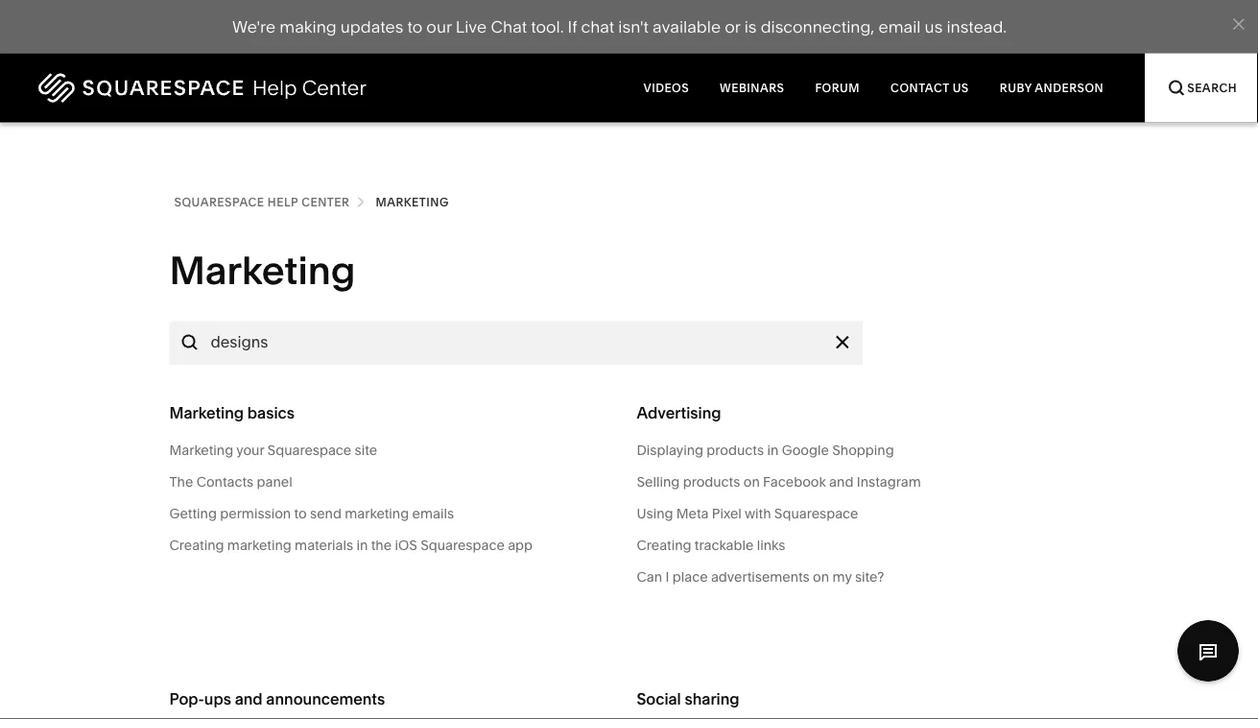 Task type: locate. For each thing, give the bounding box(es) containing it.
email
[[879, 16, 921, 36]]

1 vertical spatial marketing
[[227, 537, 292, 553]]

shopping
[[833, 442, 895, 458]]

pixel
[[712, 505, 742, 521]]

marketing up the at the left
[[169, 442, 233, 458]]

permission
[[220, 505, 291, 521]]

using meta pixel with squarespace
[[637, 505, 859, 521]]

displaying products in google shopping link
[[637, 439, 1089, 460]]

creating down getting
[[169, 537, 224, 553]]

tool.
[[531, 16, 564, 36]]

squarespace up panel
[[268, 442, 352, 458]]

products up pixel
[[683, 473, 741, 490]]

0 vertical spatial and
[[830, 473, 854, 490]]

with
[[745, 505, 772, 521]]

0 horizontal spatial marketing
[[227, 537, 292, 553]]

squarespace left help
[[174, 195, 265, 209]]

in
[[768, 442, 779, 458], [357, 537, 368, 553]]

0 horizontal spatial to
[[294, 505, 307, 521]]

Search in Marketing field
[[211, 333, 822, 352]]

1 vertical spatial to
[[294, 505, 307, 521]]

the
[[371, 537, 392, 553]]

marketing for marketing basics
[[169, 404, 244, 423]]

in up selling products on facebook and instagram
[[768, 442, 779, 458]]

basics
[[248, 404, 295, 423]]

panel
[[257, 473, 293, 490]]

and
[[830, 473, 854, 490], [235, 690, 263, 709]]

links
[[757, 537, 786, 553]]

marketing up your
[[169, 404, 244, 423]]

products
[[707, 442, 764, 458], [683, 473, 741, 490]]

1 vertical spatial in
[[357, 537, 368, 553]]

can i place advertisements on my site?
[[637, 568, 885, 585]]

using
[[637, 505, 674, 521]]

0 horizontal spatial on
[[744, 473, 760, 490]]

or
[[725, 16, 741, 36]]

place
[[673, 568, 708, 585]]

live
[[456, 16, 487, 36]]

squarespace down facebook
[[775, 505, 859, 521]]

and up using meta pixel with squarespace link
[[830, 473, 854, 490]]

announcements
[[266, 690, 385, 709]]

1 horizontal spatial marketing
[[345, 505, 409, 521]]

0 vertical spatial products
[[707, 442, 764, 458]]

on up using meta pixel with squarespace
[[744, 473, 760, 490]]

marketing
[[376, 195, 449, 209], [169, 247, 356, 294], [169, 404, 244, 423], [169, 442, 233, 458]]

1 creating from the left
[[169, 537, 224, 553]]

the
[[169, 473, 193, 490]]

on left "my"
[[813, 568, 830, 585]]

anderson
[[1035, 81, 1105, 95]]

to left send
[[294, 505, 307, 521]]

in left the
[[357, 537, 368, 553]]

creating for advertising
[[637, 537, 692, 553]]

0 vertical spatial on
[[744, 473, 760, 490]]

squarespace down emails at the left of the page
[[421, 537, 505, 553]]

marketing down the permission
[[227, 537, 292, 553]]

social sharing
[[637, 690, 740, 709]]

marketing for the marketing "link"
[[376, 195, 449, 209]]

creating up i
[[637, 537, 692, 553]]

site
[[355, 442, 377, 458]]

selling
[[637, 473, 680, 490]]

products for displaying
[[707, 442, 764, 458]]

center
[[302, 195, 350, 209]]

marketing main content
[[0, 53, 1259, 719]]

on
[[744, 473, 760, 490], [813, 568, 830, 585]]

1 horizontal spatial in
[[768, 442, 779, 458]]

to left 'our'
[[408, 16, 423, 36]]

the contacts panel link
[[169, 471, 622, 492]]

0 horizontal spatial in
[[357, 537, 368, 553]]

marketing
[[345, 505, 409, 521], [227, 537, 292, 553]]

marketing up the
[[345, 505, 409, 521]]

displaying products in google shopping
[[637, 442, 895, 458]]

updates
[[341, 16, 404, 36]]

trackable
[[695, 537, 754, 553]]

materials
[[295, 537, 354, 553]]

1 horizontal spatial to
[[408, 16, 423, 36]]

1 vertical spatial and
[[235, 690, 263, 709]]

creating
[[169, 537, 224, 553], [637, 537, 692, 553]]

0 horizontal spatial creating
[[169, 537, 224, 553]]

products up selling products on facebook and instagram
[[707, 442, 764, 458]]

marketing basics
[[169, 404, 295, 423]]

can
[[637, 568, 663, 585]]

pop-ups and announcements
[[169, 690, 385, 709]]

pop-
[[169, 690, 204, 709]]

squarespace
[[174, 195, 265, 209], [268, 442, 352, 458], [775, 505, 859, 521], [421, 537, 505, 553]]

1 horizontal spatial creating
[[637, 537, 692, 553]]

1 vertical spatial on
[[813, 568, 830, 585]]

2 creating from the left
[[637, 537, 692, 553]]

and inside selling products on facebook and instagram link
[[830, 473, 854, 490]]

making
[[280, 16, 337, 36]]

sharing
[[685, 690, 740, 709]]

to
[[408, 16, 423, 36], [294, 505, 307, 521]]

1 vertical spatial products
[[683, 473, 741, 490]]

using meta pixel with squarespace link
[[637, 503, 1089, 524]]

ruby anderson link
[[985, 53, 1120, 122]]

and right ups
[[235, 690, 263, 709]]

1 horizontal spatial and
[[830, 473, 854, 490]]

0 vertical spatial to
[[408, 16, 423, 36]]

site?
[[855, 568, 885, 585]]

advertisements
[[711, 568, 810, 585]]

instead.
[[947, 16, 1007, 36]]

marketing right center
[[376, 195, 449, 209]]

products for selling
[[683, 473, 741, 490]]

us
[[925, 16, 943, 36]]



Task type: vqa. For each thing, say whether or not it's contained in the screenshot.
full inside /About And Its Full Url Is Https://Yourdomain.Com/About .
no



Task type: describe. For each thing, give the bounding box(es) containing it.
creating for marketing basics
[[169, 537, 224, 553]]

contact us link
[[876, 53, 985, 122]]

your
[[236, 442, 264, 458]]

squarespace help center link
[[174, 192, 350, 213]]

facebook
[[764, 473, 827, 490]]

marketing down squarespace help center link
[[169, 247, 356, 294]]

contact
[[891, 81, 950, 95]]

forum
[[816, 81, 860, 95]]

the contacts panel
[[169, 473, 293, 490]]

emails
[[412, 505, 454, 521]]

creating marketing materials in the ios squarespace app
[[169, 537, 533, 553]]

search
[[1188, 81, 1238, 95]]

0 vertical spatial in
[[768, 442, 779, 458]]

send
[[310, 505, 342, 521]]

chat
[[581, 16, 615, 36]]

instagram
[[857, 473, 922, 490]]

advertising
[[637, 404, 722, 423]]

i
[[666, 568, 670, 585]]

marketing link
[[376, 192, 449, 213]]

ios
[[395, 537, 418, 553]]

selling products on facebook and instagram link
[[637, 471, 1089, 492]]

if
[[568, 16, 577, 36]]

getting permission to send marketing emails link
[[169, 503, 622, 524]]

selling products on facebook and instagram
[[637, 473, 922, 490]]

google
[[782, 442, 830, 458]]

my
[[833, 568, 852, 585]]

marketing your squarespace site link
[[169, 439, 622, 460]]

is
[[745, 16, 757, 36]]

videos
[[644, 81, 690, 95]]

ruby anderson
[[1000, 81, 1105, 95]]

marketing for marketing your squarespace site
[[169, 442, 233, 458]]

can i place advertisements on my site? link
[[637, 566, 1089, 587]]

creating marketing materials in the ios squarespace app link
[[169, 534, 622, 556]]

us
[[953, 81, 970, 95]]

contact us
[[891, 81, 970, 95]]

squarespace help center
[[174, 195, 350, 209]]

we're
[[232, 16, 276, 36]]

videos link
[[629, 53, 705, 122]]

marketing your squarespace site
[[169, 442, 377, 458]]

app
[[508, 537, 533, 553]]

ruby
[[1000, 81, 1033, 95]]

contacts
[[196, 473, 254, 490]]

help
[[268, 195, 298, 209]]

1 horizontal spatial on
[[813, 568, 830, 585]]

disconnecting,
[[761, 16, 875, 36]]

social
[[637, 690, 682, 709]]

ups
[[204, 690, 231, 709]]

getting permission to send marketing emails
[[169, 505, 454, 521]]

chat
[[491, 16, 527, 36]]

isn't
[[619, 16, 649, 36]]

0 horizontal spatial and
[[235, 690, 263, 709]]

creating trackable links
[[637, 537, 786, 553]]

creating trackable links link
[[637, 534, 1089, 556]]

we're making updates to our live chat tool. if chat isn't available or is disconnecting, email us instead.
[[232, 16, 1007, 36]]

meta
[[677, 505, 709, 521]]

webinars link
[[705, 53, 800, 122]]

getting
[[169, 505, 217, 521]]

webinars
[[720, 81, 785, 95]]

to inside marketing 'main content'
[[294, 505, 307, 521]]

forum link
[[800, 53, 876, 122]]

our
[[427, 16, 452, 36]]

available
[[653, 16, 721, 36]]

search button
[[1146, 53, 1259, 122]]

displaying
[[637, 442, 704, 458]]

0 vertical spatial marketing
[[345, 505, 409, 521]]



